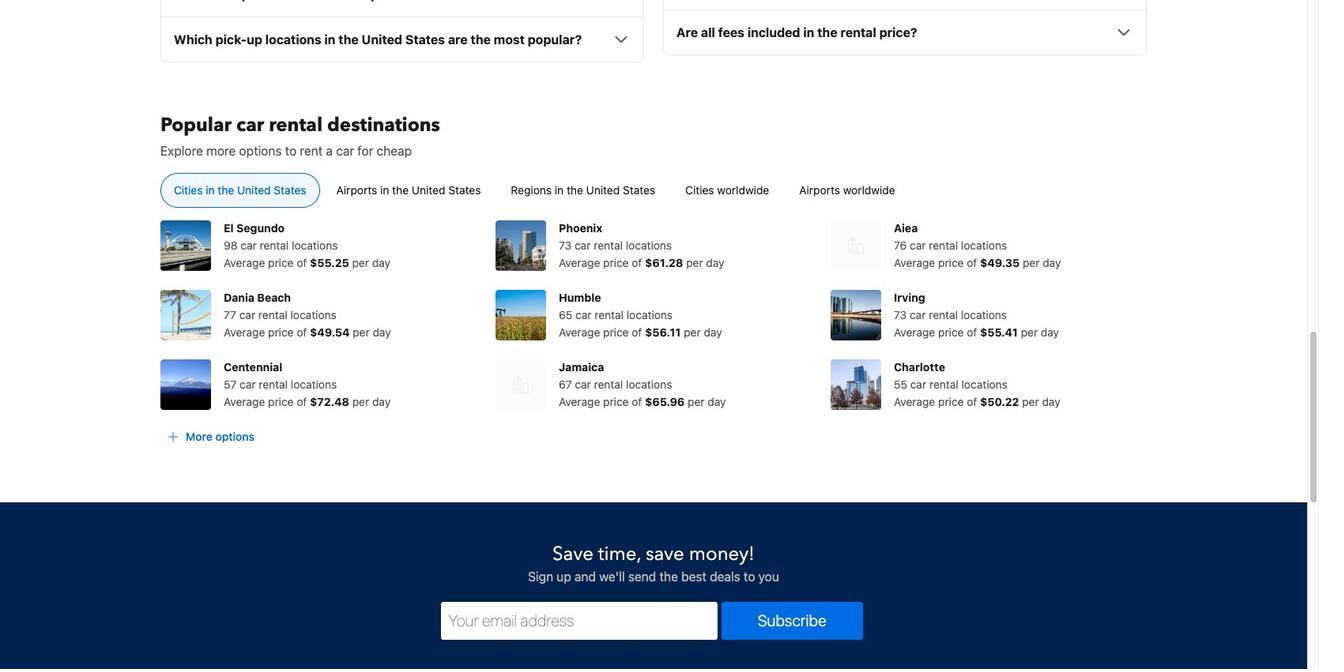 Task type: vqa. For each thing, say whether or not it's contained in the screenshot.


Task type: describe. For each thing, give the bounding box(es) containing it.
cities in the united states button
[[160, 173, 320, 208]]

average for irving 73 car rental locations average price of $55.41 per day
[[894, 326, 935, 339]]

which
[[174, 33, 213, 47]]

segundo
[[236, 222, 285, 235]]

regions in the united states button
[[498, 173, 669, 208]]

destinations
[[327, 112, 440, 139]]

per for phoenix 73 car rental locations average price of $61.28 per day
[[686, 256, 703, 270]]

rental inside aiea 76 car rental locations average price of $49.35 per day
[[929, 239, 958, 252]]

airports worldwide button
[[786, 173, 909, 208]]

per for centennial 57 car rental locations average price of $72.48 per day
[[352, 395, 369, 409]]

tab list containing cities in the united states
[[148, 173, 1160, 209]]

humble
[[559, 291, 601, 305]]

98
[[224, 239, 238, 252]]

deals
[[710, 570, 741, 584]]

locations for humble
[[627, 309, 673, 322]]

states for regions in the united states
[[623, 184, 655, 197]]

more
[[206, 144, 236, 158]]

per for charlotte 55 car rental locations average price of $50.22 per day
[[1022, 395, 1039, 409]]

aiea 76 car rental locations average price of $49.35 per day
[[894, 222, 1061, 270]]

76
[[894, 239, 907, 252]]

save time, save money! sign up and we'll send the best deals to you
[[528, 542, 779, 584]]

united inside dropdown button
[[362, 33, 402, 47]]

save
[[553, 542, 594, 568]]

cheap car rental in charlotte image
[[831, 360, 881, 411]]

cities worldwide button
[[672, 173, 783, 208]]

rental inside centennial 57 car rental locations average price of $72.48 per day
[[259, 378, 288, 392]]

rental inside charlotte 55 car rental locations average price of $50.22 per day
[[930, 378, 959, 392]]

are
[[677, 26, 698, 40]]

popular car rental destinations explore more options to rent a car for cheap
[[160, 112, 440, 158]]

per for humble 65 car rental locations average price of $56.11 per day
[[684, 326, 701, 339]]

price?
[[879, 26, 917, 40]]

subscribe button
[[722, 603, 863, 641]]

rental inside irving 73 car rental locations average price of $55.41 per day
[[929, 309, 958, 322]]

in for airports in the united states
[[380, 184, 389, 197]]

car right popular in the top left of the page
[[236, 112, 264, 139]]

cheap
[[377, 144, 412, 158]]

regions
[[511, 184, 552, 197]]

up inside dropdown button
[[247, 33, 262, 47]]

of for jamaica 67 car rental locations average price of $65.96 per day
[[632, 395, 642, 409]]

centennial
[[224, 361, 282, 374]]

rental inside humble 65 car rental locations average price of $56.11 per day
[[595, 309, 624, 322]]

united for regions in the united states
[[586, 184, 620, 197]]

per for irving 73 car rental locations average price of $55.41 per day
[[1021, 326, 1038, 339]]

cheap car rental in irving image
[[831, 290, 881, 341]]

rental inside jamaica 67 car rental locations average price of $65.96 per day
[[594, 378, 623, 392]]

options inside button
[[215, 430, 254, 444]]

worldwide for cities worldwide
[[717, 184, 769, 197]]

locations inside el segundo 98 car rental locations average price of $55.25 per day
[[292, 239, 338, 252]]

average for phoenix 73 car rental locations average price of $61.28 per day
[[559, 256, 600, 270]]

locations for irving
[[961, 309, 1007, 322]]

phoenix
[[559, 222, 603, 235]]

locations for centennial
[[291, 378, 337, 392]]

car inside irving 73 car rental locations average price of $55.41 per day
[[910, 309, 926, 322]]

of inside el segundo 98 car rental locations average price of $55.25 per day
[[297, 256, 307, 270]]

locations for aiea
[[961, 239, 1007, 252]]

price for charlotte 55 car rental locations average price of $50.22 per day
[[938, 395, 964, 409]]

of for irving 73 car rental locations average price of $55.41 per day
[[967, 326, 977, 339]]

subscribe
[[758, 612, 827, 630]]

airports for airports in the united states
[[336, 184, 377, 197]]

which pick-up locations in the united states are the most popular?
[[174, 33, 582, 47]]

a
[[326, 144, 333, 158]]

$55.25
[[310, 256, 349, 270]]

rental inside el segundo 98 car rental locations average price of $55.25 per day
[[260, 239, 289, 252]]

$72.48
[[310, 395, 349, 409]]

day for phoenix 73 car rental locations average price of $61.28 per day
[[706, 256, 725, 270]]

average inside the dania beach 77 car rental locations average price of $49.54 per day
[[224, 326, 265, 339]]

of for phoenix 73 car rental locations average price of $61.28 per day
[[632, 256, 642, 270]]

car inside centennial 57 car rental locations average price of $72.48 per day
[[240, 378, 256, 392]]

popular
[[160, 112, 232, 139]]

charlotte
[[894, 361, 945, 374]]

of for humble 65 car rental locations average price of $56.11 per day
[[632, 326, 642, 339]]

73 for irving
[[894, 309, 907, 322]]

most
[[494, 33, 525, 47]]

el
[[224, 222, 234, 235]]

rent
[[300, 144, 323, 158]]

cheap car rental in aiea image
[[831, 221, 881, 271]]

cheap car rental in humble image
[[496, 290, 546, 341]]

and
[[575, 570, 596, 584]]

the inside 'save time, save money! sign up and we'll send the best deals to you'
[[660, 570, 678, 584]]

73 for phoenix
[[559, 239, 572, 252]]

$49.54
[[310, 326, 350, 339]]

the inside button
[[392, 184, 409, 197]]

average for charlotte 55 car rental locations average price of $50.22 per day
[[894, 395, 935, 409]]

cities in the united states
[[174, 184, 306, 197]]

beach
[[257, 291, 291, 305]]

best
[[682, 570, 707, 584]]

57
[[224, 378, 237, 392]]

regions in the united states
[[511, 184, 655, 197]]

per for aiea 76 car rental locations average price of $49.35 per day
[[1023, 256, 1040, 270]]

55
[[894, 378, 908, 392]]

included
[[748, 26, 800, 40]]

day for aiea 76 car rental locations average price of $49.35 per day
[[1043, 256, 1061, 270]]

$56.11
[[645, 326, 681, 339]]

popular?
[[528, 33, 582, 47]]

jamaica
[[559, 361, 604, 374]]

$55.41
[[980, 326, 1018, 339]]

price for aiea 76 car rental locations average price of $49.35 per day
[[938, 256, 964, 270]]

$65.96
[[645, 395, 685, 409]]

states inside dropdown button
[[405, 33, 445, 47]]

humble 65 car rental locations average price of $56.11 per day
[[559, 291, 722, 339]]

in for cities in the united states
[[206, 184, 215, 197]]

airports worldwide
[[799, 184, 895, 197]]

cheap car rental in centennial image
[[160, 360, 211, 411]]

cities for cities in the united states
[[174, 184, 203, 197]]

per inside the dania beach 77 car rental locations average price of $49.54 per day
[[353, 326, 370, 339]]

day inside el segundo 98 car rental locations average price of $55.25 per day
[[372, 256, 390, 270]]

price for irving 73 car rental locations average price of $55.41 per day
[[938, 326, 964, 339]]

price for jamaica 67 car rental locations average price of $65.96 per day
[[603, 395, 629, 409]]

explore
[[160, 144, 203, 158]]

price inside el segundo 98 car rental locations average price of $55.25 per day
[[268, 256, 294, 270]]

Your email address email field
[[441, 603, 718, 641]]



Task type: locate. For each thing, give the bounding box(es) containing it.
average inside aiea 76 car rental locations average price of $49.35 per day
[[894, 256, 935, 270]]

77
[[224, 309, 236, 322]]

per right the $49.35
[[1023, 256, 1040, 270]]

cheap car rental in el segundo image
[[160, 221, 211, 271]]

car inside aiea 76 car rental locations average price of $49.35 per day
[[910, 239, 926, 252]]

states for airports in the united states
[[448, 184, 481, 197]]

states left regions
[[448, 184, 481, 197]]

locations inside the dania beach 77 car rental locations average price of $49.54 per day
[[290, 309, 337, 322]]

rental down humble at the left top
[[595, 309, 624, 322]]

airports in the united states
[[336, 184, 481, 197]]

rental inside dropdown button
[[841, 26, 876, 40]]

to
[[285, 144, 297, 158], [744, 570, 755, 584]]

$50.22
[[980, 395, 1019, 409]]

rental right 76
[[929, 239, 958, 252]]

0 horizontal spatial to
[[285, 144, 297, 158]]

day right $65.96
[[708, 395, 726, 409]]

in inside button
[[380, 184, 389, 197]]

united for airports in the united states
[[412, 184, 445, 197]]

per inside irving 73 car rental locations average price of $55.41 per day
[[1021, 326, 1038, 339]]

per inside humble 65 car rental locations average price of $56.11 per day
[[684, 326, 701, 339]]

rental up rent
[[269, 112, 323, 139]]

1 airports from the left
[[336, 184, 377, 197]]

locations up $55.41
[[961, 309, 1007, 322]]

per right $65.96
[[688, 395, 705, 409]]

2 worldwide from the left
[[843, 184, 895, 197]]

pick-
[[216, 33, 247, 47]]

day inside charlotte 55 car rental locations average price of $50.22 per day
[[1042, 395, 1061, 409]]

car
[[236, 112, 264, 139], [336, 144, 354, 158], [241, 239, 257, 252], [575, 239, 591, 252], [910, 239, 926, 252], [239, 309, 255, 322], [576, 309, 592, 322], [910, 309, 926, 322], [240, 378, 256, 392], [575, 378, 591, 392], [910, 378, 927, 392]]

worldwide inside 'button'
[[717, 184, 769, 197]]

of inside aiea 76 car rental locations average price of $49.35 per day
[[967, 256, 977, 270]]

locations up $49.54
[[290, 309, 337, 322]]

of left $61.28
[[632, 256, 642, 270]]

we'll
[[599, 570, 625, 584]]

of inside the dania beach 77 car rental locations average price of $49.54 per day
[[297, 326, 307, 339]]

more options
[[186, 430, 254, 444]]

of left $49.54
[[297, 326, 307, 339]]

worldwide for airports worldwide
[[843, 184, 895, 197]]

cities inside button
[[174, 184, 203, 197]]

time,
[[598, 542, 641, 568]]

cheap car rental in phoenix image
[[496, 221, 546, 271]]

average inside jamaica 67 car rental locations average price of $65.96 per day
[[559, 395, 600, 409]]

price inside centennial 57 car rental locations average price of $72.48 per day
[[268, 395, 294, 409]]

locations inside humble 65 car rental locations average price of $56.11 per day
[[627, 309, 673, 322]]

for
[[358, 144, 373, 158]]

day for centennial 57 car rental locations average price of $72.48 per day
[[372, 395, 391, 409]]

rental inside phoenix 73 car rental locations average price of $61.28 per day
[[594, 239, 623, 252]]

states down rent
[[274, 184, 306, 197]]

options inside popular car rental destinations explore more options to rent a car for cheap
[[239, 144, 282, 158]]

day
[[372, 256, 390, 270], [706, 256, 725, 270], [1043, 256, 1061, 270], [373, 326, 391, 339], [704, 326, 722, 339], [1041, 326, 1059, 339], [372, 395, 391, 409], [708, 395, 726, 409], [1042, 395, 1061, 409]]

average inside centennial 57 car rental locations average price of $72.48 per day
[[224, 395, 265, 409]]

locations for phoenix
[[626, 239, 672, 252]]

worldwide inside button
[[843, 184, 895, 197]]

states up phoenix 73 car rental locations average price of $61.28 per day
[[623, 184, 655, 197]]

average inside el segundo 98 car rental locations average price of $55.25 per day
[[224, 256, 265, 270]]

united left are
[[362, 33, 402, 47]]

73 inside irving 73 car rental locations average price of $55.41 per day
[[894, 309, 907, 322]]

states inside button
[[448, 184, 481, 197]]

average down 76
[[894, 256, 935, 270]]

car inside jamaica 67 car rental locations average price of $65.96 per day
[[575, 378, 591, 392]]

of left $72.48
[[297, 395, 307, 409]]

per for jamaica 67 car rental locations average price of $65.96 per day
[[688, 395, 705, 409]]

save
[[646, 542, 684, 568]]

day right $50.22
[[1042, 395, 1061, 409]]

of left the $49.35
[[967, 256, 977, 270]]

in for regions in the united states
[[555, 184, 564, 197]]

per right $61.28
[[686, 256, 703, 270]]

1 worldwide from the left
[[717, 184, 769, 197]]

up inside 'save time, save money! sign up and we'll send the best deals to you'
[[557, 570, 571, 584]]

aiea
[[894, 222, 918, 235]]

0 vertical spatial to
[[285, 144, 297, 158]]

sign
[[528, 570, 553, 584]]

price left $56.11
[[603, 326, 629, 339]]

united down cheap in the top left of the page
[[412, 184, 445, 197]]

dania beach 77 car rental locations average price of $49.54 per day
[[224, 291, 391, 339]]

per right $72.48
[[352, 395, 369, 409]]

cities worldwide
[[686, 184, 769, 197]]

price down charlotte
[[938, 395, 964, 409]]

are all fees included in the rental price?
[[677, 26, 917, 40]]

0 vertical spatial 73
[[559, 239, 572, 252]]

1 horizontal spatial to
[[744, 570, 755, 584]]

are
[[448, 33, 468, 47]]

up right the which
[[247, 33, 262, 47]]

average up humble at the left top
[[559, 256, 600, 270]]

car inside charlotte 55 car rental locations average price of $50.22 per day
[[910, 378, 927, 392]]

locations inside dropdown button
[[265, 33, 321, 47]]

send
[[628, 570, 656, 584]]

locations inside centennial 57 car rental locations average price of $72.48 per day
[[291, 378, 337, 392]]

price inside charlotte 55 car rental locations average price of $50.22 per day
[[938, 395, 964, 409]]

car right "77"
[[239, 309, 255, 322]]

73
[[559, 239, 572, 252], [894, 309, 907, 322]]

day right $56.11
[[704, 326, 722, 339]]

0 vertical spatial up
[[247, 33, 262, 47]]

options
[[239, 144, 282, 158], [215, 430, 254, 444]]

rental down jamaica
[[594, 378, 623, 392]]

locations for jamaica
[[626, 378, 672, 392]]

73 down irving
[[894, 309, 907, 322]]

irving
[[894, 291, 926, 305]]

1 cities from the left
[[174, 184, 203, 197]]

1 vertical spatial up
[[557, 570, 571, 584]]

price up charlotte
[[938, 326, 964, 339]]

locations
[[265, 33, 321, 47], [292, 239, 338, 252], [626, 239, 672, 252], [961, 239, 1007, 252], [290, 309, 337, 322], [627, 309, 673, 322], [961, 309, 1007, 322], [291, 378, 337, 392], [626, 378, 672, 392], [962, 378, 1008, 392]]

states
[[405, 33, 445, 47], [274, 184, 306, 197], [448, 184, 481, 197], [623, 184, 655, 197]]

of left $65.96
[[632, 395, 642, 409]]

day right $61.28
[[706, 256, 725, 270]]

car right 57
[[240, 378, 256, 392]]

airports up cheap car rental in aiea 'image'
[[799, 184, 840, 197]]

airports
[[336, 184, 377, 197], [799, 184, 840, 197]]

of for charlotte 55 car rental locations average price of $50.22 per day
[[967, 395, 977, 409]]

jamaica 67 car rental locations average price of $65.96 per day
[[559, 361, 726, 409]]

of left $55.41
[[967, 326, 977, 339]]

of inside humble 65 car rental locations average price of $56.11 per day
[[632, 326, 642, 339]]

day inside humble 65 car rental locations average price of $56.11 per day
[[704, 326, 722, 339]]

up left and
[[557, 570, 571, 584]]

rental
[[841, 26, 876, 40], [269, 112, 323, 139], [260, 239, 289, 252], [594, 239, 623, 252], [929, 239, 958, 252], [258, 309, 287, 322], [595, 309, 624, 322], [929, 309, 958, 322], [259, 378, 288, 392], [594, 378, 623, 392], [930, 378, 959, 392]]

fees
[[718, 26, 745, 40]]

the
[[818, 26, 838, 40], [339, 33, 359, 47], [471, 33, 491, 47], [218, 184, 234, 197], [392, 184, 409, 197], [567, 184, 583, 197], [660, 570, 678, 584]]

price inside phoenix 73 car rental locations average price of $61.28 per day
[[603, 256, 629, 270]]

day inside the dania beach 77 car rental locations average price of $49.54 per day
[[373, 326, 391, 339]]

rental left price?
[[841, 26, 876, 40]]

average down 65
[[559, 326, 600, 339]]

locations right the pick-
[[265, 33, 321, 47]]

1 horizontal spatial cities
[[686, 184, 714, 197]]

all
[[701, 26, 715, 40]]

average for humble 65 car rental locations average price of $56.11 per day
[[559, 326, 600, 339]]

1 horizontal spatial 73
[[894, 309, 907, 322]]

per right $49.54
[[353, 326, 370, 339]]

price down centennial
[[268, 395, 294, 409]]

locations up $50.22
[[962, 378, 1008, 392]]

price inside aiea 76 car rental locations average price of $49.35 per day
[[938, 256, 964, 270]]

airports down for
[[336, 184, 377, 197]]

per right $56.11
[[684, 326, 701, 339]]

day inside jamaica 67 car rental locations average price of $65.96 per day
[[708, 395, 726, 409]]

locations inside charlotte 55 car rental locations average price of $50.22 per day
[[962, 378, 1008, 392]]

price down beach
[[268, 326, 294, 339]]

rental down charlotte
[[930, 378, 959, 392]]

el segundo 98 car rental locations average price of $55.25 per day
[[224, 222, 390, 270]]

to inside popular car rental destinations explore more options to rent a car for cheap
[[285, 144, 297, 158]]

price for centennial 57 car rental locations average price of $72.48 per day
[[268, 395, 294, 409]]

in
[[803, 26, 815, 40], [324, 33, 336, 47], [206, 184, 215, 197], [380, 184, 389, 197], [555, 184, 564, 197]]

car down jamaica
[[575, 378, 591, 392]]

average down "77"
[[224, 326, 265, 339]]

car inside phoenix 73 car rental locations average price of $61.28 per day
[[575, 239, 591, 252]]

price for phoenix 73 car rental locations average price of $61.28 per day
[[603, 256, 629, 270]]

of inside centennial 57 car rental locations average price of $72.48 per day
[[297, 395, 307, 409]]

more
[[186, 430, 212, 444]]

day for charlotte 55 car rental locations average price of $50.22 per day
[[1042, 395, 1061, 409]]

of inside charlotte 55 car rental locations average price of $50.22 per day
[[967, 395, 977, 409]]

cities inside 'button'
[[686, 184, 714, 197]]

united for cities in the united states
[[237, 184, 271, 197]]

of inside phoenix 73 car rental locations average price of $61.28 per day
[[632, 256, 642, 270]]

united
[[362, 33, 402, 47], [237, 184, 271, 197], [412, 184, 445, 197], [586, 184, 620, 197]]

cheap car rental in dania beach image
[[160, 290, 211, 341]]

rental up charlotte
[[929, 309, 958, 322]]

day for jamaica 67 car rental locations average price of $65.96 per day
[[708, 395, 726, 409]]

irving 73 car rental locations average price of $55.41 per day
[[894, 291, 1059, 339]]

you
[[759, 570, 779, 584]]

average down 55 at the right of page
[[894, 395, 935, 409]]

per inside phoenix 73 car rental locations average price of $61.28 per day
[[686, 256, 703, 270]]

1 vertical spatial options
[[215, 430, 254, 444]]

locations up the '$55.25' at left
[[292, 239, 338, 252]]

2 cities from the left
[[686, 184, 714, 197]]

1 horizontal spatial up
[[557, 570, 571, 584]]

options right "more"
[[215, 430, 254, 444]]

to left rent
[[285, 144, 297, 158]]

per inside jamaica 67 car rental locations average price of $65.96 per day
[[688, 395, 705, 409]]

$49.35
[[980, 256, 1020, 270]]

average for jamaica 67 car rental locations average price of $65.96 per day
[[559, 395, 600, 409]]

per inside centennial 57 car rental locations average price of $72.48 per day
[[352, 395, 369, 409]]

dania
[[224, 291, 255, 305]]

car inside el segundo 98 car rental locations average price of $55.25 per day
[[241, 239, 257, 252]]

day right $49.54
[[373, 326, 391, 339]]

1 vertical spatial 73
[[894, 309, 907, 322]]

per right $50.22
[[1022, 395, 1039, 409]]

tab list
[[148, 173, 1160, 209]]

money!
[[689, 542, 755, 568]]

0 horizontal spatial airports
[[336, 184, 377, 197]]

charlotte 55 car rental locations average price of $50.22 per day
[[894, 361, 1061, 409]]

price inside jamaica 67 car rental locations average price of $65.96 per day
[[603, 395, 629, 409]]

per inside charlotte 55 car rental locations average price of $50.22 per day
[[1022, 395, 1039, 409]]

rental down centennial
[[259, 378, 288, 392]]

cities for cities worldwide
[[686, 184, 714, 197]]

average down the 98
[[224, 256, 265, 270]]

locations inside jamaica 67 car rental locations average price of $65.96 per day
[[626, 378, 672, 392]]

0 horizontal spatial cities
[[174, 184, 203, 197]]

more options button
[[160, 423, 261, 452]]

of inside jamaica 67 car rental locations average price of $65.96 per day
[[632, 395, 642, 409]]

of for aiea 76 car rental locations average price of $49.35 per day
[[967, 256, 977, 270]]

per inside aiea 76 car rental locations average price of $49.35 per day
[[1023, 256, 1040, 270]]

which pick-up locations in the united states are the most popular? button
[[174, 30, 631, 49]]

average down 67
[[559, 395, 600, 409]]

to left you
[[744, 570, 755, 584]]

locations up $56.11
[[627, 309, 673, 322]]

car inside the dania beach 77 car rental locations average price of $49.54 per day
[[239, 309, 255, 322]]

0 horizontal spatial worldwide
[[717, 184, 769, 197]]

67
[[559, 378, 572, 392]]

locations up $61.28
[[626, 239, 672, 252]]

day inside centennial 57 car rental locations average price of $72.48 per day
[[372, 395, 391, 409]]

rental inside the dania beach 77 car rental locations average price of $49.54 per day
[[258, 309, 287, 322]]

states for cities in the united states
[[274, 184, 306, 197]]

airports for airports worldwide
[[799, 184, 840, 197]]

cheap car rental in jamaica image
[[496, 360, 546, 411]]

day inside irving 73 car rental locations average price of $55.41 per day
[[1041, 326, 1059, 339]]

$61.28
[[645, 256, 683, 270]]

average inside charlotte 55 car rental locations average price of $50.22 per day
[[894, 395, 935, 409]]

rental inside popular car rental destinations explore more options to rent a car for cheap
[[269, 112, 323, 139]]

per right the '$55.25' at left
[[352, 256, 369, 270]]

day for humble 65 car rental locations average price of $56.11 per day
[[704, 326, 722, 339]]

1 horizontal spatial worldwide
[[843, 184, 895, 197]]

73 down phoenix
[[559, 239, 572, 252]]

car down irving
[[910, 309, 926, 322]]

are all fees included in the rental price? button
[[677, 23, 1134, 42]]

car right the 98
[[241, 239, 257, 252]]

centennial 57 car rental locations average price of $72.48 per day
[[224, 361, 391, 409]]

of inside irving 73 car rental locations average price of $55.41 per day
[[967, 326, 977, 339]]

car down charlotte
[[910, 378, 927, 392]]

day right $55.41
[[1041, 326, 1059, 339]]

per inside el segundo 98 car rental locations average price of $55.25 per day
[[352, 256, 369, 270]]

average for centennial 57 car rental locations average price of $72.48 per day
[[224, 395, 265, 409]]

average for aiea 76 car rental locations average price of $49.35 per day
[[894, 256, 935, 270]]

rental down segundo
[[260, 239, 289, 252]]

to inside 'save time, save money! sign up and we'll send the best deals to you'
[[744, 570, 755, 584]]

locations up the $49.35
[[961, 239, 1007, 252]]

united up phoenix
[[586, 184, 620, 197]]

car down humble at the left top
[[576, 309, 592, 322]]

car down phoenix
[[575, 239, 591, 252]]

0 horizontal spatial up
[[247, 33, 262, 47]]

options right more
[[239, 144, 282, 158]]

of left the '$55.25' at left
[[297, 256, 307, 270]]

65
[[559, 309, 573, 322]]

price inside irving 73 car rental locations average price of $55.41 per day
[[938, 326, 964, 339]]

locations inside aiea 76 car rental locations average price of $49.35 per day
[[961, 239, 1007, 252]]

rental down beach
[[258, 309, 287, 322]]

rental down phoenix
[[594, 239, 623, 252]]

of left $56.11
[[632, 326, 642, 339]]

price left $61.28
[[603, 256, 629, 270]]

average inside humble 65 car rental locations average price of $56.11 per day
[[559, 326, 600, 339]]

day inside aiea 76 car rental locations average price of $49.35 per day
[[1043, 256, 1061, 270]]

united inside button
[[412, 184, 445, 197]]

locations inside irving 73 car rental locations average price of $55.41 per day
[[961, 309, 1007, 322]]

price
[[268, 256, 294, 270], [603, 256, 629, 270], [938, 256, 964, 270], [268, 326, 294, 339], [603, 326, 629, 339], [938, 326, 964, 339], [268, 395, 294, 409], [603, 395, 629, 409], [938, 395, 964, 409]]

car right 76
[[910, 239, 926, 252]]

0 horizontal spatial 73
[[559, 239, 572, 252]]

price inside humble 65 car rental locations average price of $56.11 per day
[[603, 326, 629, 339]]

73 inside phoenix 73 car rental locations average price of $61.28 per day
[[559, 239, 572, 252]]

average inside phoenix 73 car rental locations average price of $61.28 per day
[[559, 256, 600, 270]]

day inside phoenix 73 car rental locations average price of $61.28 per day
[[706, 256, 725, 270]]

car inside humble 65 car rental locations average price of $56.11 per day
[[576, 309, 592, 322]]

states left are
[[405, 33, 445, 47]]

price left the $49.35
[[938, 256, 964, 270]]

day right the $49.35
[[1043, 256, 1061, 270]]

price up beach
[[268, 256, 294, 270]]

per
[[352, 256, 369, 270], [686, 256, 703, 270], [1023, 256, 1040, 270], [353, 326, 370, 339], [684, 326, 701, 339], [1021, 326, 1038, 339], [352, 395, 369, 409], [688, 395, 705, 409], [1022, 395, 1039, 409]]

1 vertical spatial to
[[744, 570, 755, 584]]

1 horizontal spatial airports
[[799, 184, 840, 197]]

average inside irving 73 car rental locations average price of $55.41 per day
[[894, 326, 935, 339]]

car right a
[[336, 144, 354, 158]]

of for centennial 57 car rental locations average price of $72.48 per day
[[297, 395, 307, 409]]

0 vertical spatial options
[[239, 144, 282, 158]]

day for irving 73 car rental locations average price of $55.41 per day
[[1041, 326, 1059, 339]]

price left $65.96
[[603, 395, 629, 409]]

phoenix 73 car rental locations average price of $61.28 per day
[[559, 222, 725, 270]]

day right $72.48
[[372, 395, 391, 409]]

up
[[247, 33, 262, 47], [557, 570, 571, 584]]

of
[[297, 256, 307, 270], [632, 256, 642, 270], [967, 256, 977, 270], [297, 326, 307, 339], [632, 326, 642, 339], [967, 326, 977, 339], [297, 395, 307, 409], [632, 395, 642, 409], [967, 395, 977, 409]]

cities
[[174, 184, 203, 197], [686, 184, 714, 197]]

locations up $72.48
[[291, 378, 337, 392]]

price for humble 65 car rental locations average price of $56.11 per day
[[603, 326, 629, 339]]

price inside the dania beach 77 car rental locations average price of $49.54 per day
[[268, 326, 294, 339]]

airports in the united states button
[[323, 173, 494, 208]]

2 airports from the left
[[799, 184, 840, 197]]

average down irving
[[894, 326, 935, 339]]

average down 57
[[224, 395, 265, 409]]

day right the '$55.25' at left
[[372, 256, 390, 270]]

worldwide
[[717, 184, 769, 197], [843, 184, 895, 197]]

united up segundo
[[237, 184, 271, 197]]

of left $50.22
[[967, 395, 977, 409]]

per right $55.41
[[1021, 326, 1038, 339]]

locations inside phoenix 73 car rental locations average price of $61.28 per day
[[626, 239, 672, 252]]

locations for charlotte
[[962, 378, 1008, 392]]

locations up $65.96
[[626, 378, 672, 392]]



